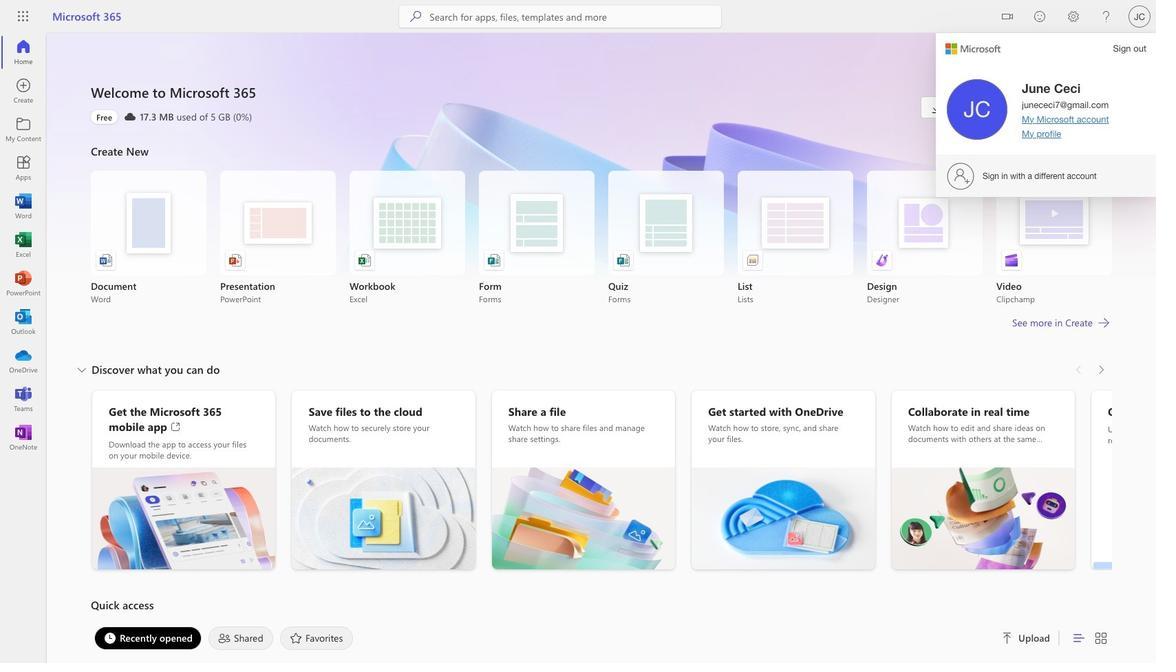 Task type: locate. For each thing, give the bounding box(es) containing it.
application
[[0, 33, 1157, 663]]

create new element
[[91, 140, 1113, 359]]

powerpoint presentation image
[[229, 253, 242, 267]]

tab
[[91, 627, 205, 650], [205, 627, 277, 650], [277, 627, 357, 650]]

this account doesn't have a microsoft 365 subscription. click to view your benefits. tooltip
[[91, 110, 118, 124]]

collaborate in real time image
[[892, 468, 1076, 569]]

tab list
[[91, 623, 986, 653]]

list
[[91, 171, 1113, 304]]

logo image
[[946, 43, 1001, 54]]

apps image
[[17, 161, 30, 175]]

navigation
[[0, 33, 47, 457]]

word image
[[17, 200, 30, 213]]

account manager for june dialog
[[936, 0, 1157, 197]]

excel workbook image
[[358, 253, 372, 267]]

new quiz image
[[617, 253, 631, 267]]

None search field
[[400, 6, 722, 28]]

favorites element
[[280, 627, 354, 650]]

shared element
[[209, 627, 273, 650]]

share a file image
[[492, 468, 676, 569]]

1 tab from the left
[[91, 627, 205, 650]]

teams image
[[17, 392, 30, 406]]

designer design image
[[876, 253, 890, 267], [876, 253, 890, 267]]

lists list image
[[746, 253, 760, 267]]

banner
[[0, 0, 1157, 197]]



Task type: describe. For each thing, give the bounding box(es) containing it.
excel image
[[17, 238, 30, 252]]

grow your business image
[[1092, 468, 1157, 569]]

Search box. Suggestions appear as you type. search field
[[430, 6, 722, 28]]

next image
[[1095, 359, 1109, 381]]

outlook image
[[17, 315, 30, 329]]

june ceci element
[[1022, 80, 1149, 97]]

word document image
[[99, 253, 113, 267]]

recently opened element
[[94, 627, 202, 650]]

create image
[[17, 84, 30, 98]]

onenote image
[[17, 431, 30, 445]]

my content image
[[17, 123, 30, 136]]

clipchamp video image
[[1005, 253, 1019, 267]]

3 tab from the left
[[277, 627, 357, 650]]

2 tab from the left
[[205, 627, 277, 650]]

onedrive image
[[17, 354, 30, 368]]

forms survey image
[[488, 253, 501, 267]]

get the microsoft 365 mobile app image
[[92, 468, 276, 569]]

powerpoint image
[[17, 277, 30, 291]]

get started with onedrive image
[[692, 468, 876, 569]]

home image
[[17, 45, 30, 59]]

save files to the cloud image
[[292, 468, 476, 569]]



Task type: vqa. For each thing, say whether or not it's contained in the screenshot.
Lists List image on the top of page
yes



